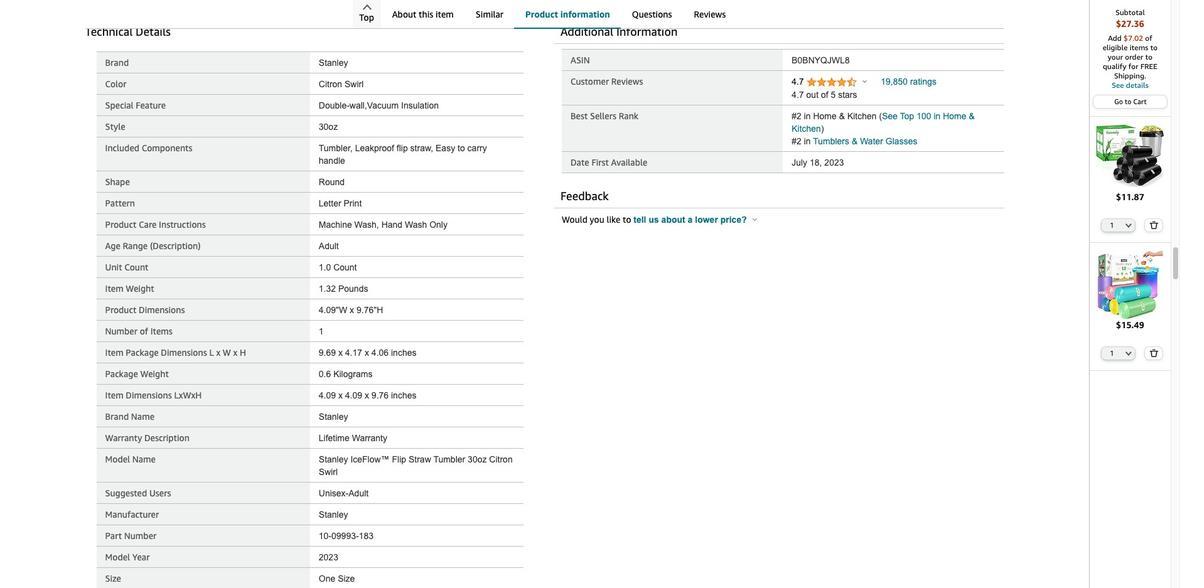 Task type: vqa. For each thing, say whether or not it's contained in the screenshot.


Task type: locate. For each thing, give the bounding box(es) containing it.
18,
[[810, 158, 822, 168]]

0 vertical spatial model
[[105, 454, 130, 465]]

0 horizontal spatial see
[[882, 111, 898, 121]]

3 item from the top
[[105, 390, 123, 401]]

part
[[105, 530, 122, 541]]

1 horizontal spatial top
[[900, 111, 914, 121]]

#2
[[792, 111, 801, 121], [792, 136, 801, 146]]

package down number of items
[[126, 347, 159, 358]]

wall,vacuum
[[349, 101, 399, 111]]

you
[[590, 214, 604, 225]]

name down warranty description
[[132, 454, 156, 465]]

tell us about a lower price?
[[633, 215, 749, 225]]

4.7 inside button
[[792, 77, 806, 87]]

1 vertical spatial kitchen
[[792, 124, 821, 134]]

2023
[[824, 158, 844, 168]]

0 vertical spatial name
[[131, 411, 154, 422]]

brand up warranty description
[[105, 411, 129, 422]]

‎4.09"w
[[319, 305, 347, 315]]

1 home from the left
[[813, 111, 837, 121]]

$27.36
[[1116, 18, 1144, 29]]

iceflow™
[[350, 455, 390, 465]]

‎1.0 count
[[319, 262, 357, 272]]

item weight
[[105, 283, 154, 294]]

to
[[1150, 43, 1158, 52], [1145, 52, 1153, 62], [1125, 97, 1132, 105], [458, 143, 465, 153], [623, 214, 631, 225]]

special
[[105, 100, 133, 111]]

top left about
[[359, 12, 374, 23]]

home inside see top 100 in home & kitchen
[[943, 111, 966, 121]]

1 vertical spatial reviews
[[611, 76, 643, 87]]

1 4.7 from the top
[[792, 77, 806, 87]]

2 brand from the top
[[105, 411, 129, 422]]

‎stanley up ‎lifetime
[[319, 412, 348, 422]]

1 left dropdown image
[[1110, 221, 1114, 229]]

special feature
[[105, 100, 166, 111]]

2 item from the top
[[105, 347, 123, 358]]

2 horizontal spatial &
[[969, 111, 975, 121]]

0 horizontal spatial count
[[124, 262, 148, 272]]

see up glasses
[[882, 111, 898, 121]]

see top 100 in home & kitchen link
[[792, 111, 975, 134]]

of right "$7.02"
[[1145, 33, 1152, 43]]

& inside see top 100 in home & kitchen
[[969, 111, 975, 121]]

1 vertical spatial #2
[[792, 136, 801, 146]]

0 vertical spatial 1
[[1110, 221, 1114, 229]]

of left the 5
[[821, 90, 828, 100]]

home up ) at the top right of page
[[813, 111, 837, 121]]

‎unisex-adult
[[319, 488, 369, 498]]

name for model name
[[132, 454, 156, 465]]

for
[[1128, 62, 1138, 71]]

2 inches from the top
[[391, 390, 416, 401]]

in right 100
[[934, 111, 940, 121]]

2 ‎stanley from the top
[[319, 412, 348, 422]]

#2 for #2 in tumblers & water glasses
[[792, 136, 801, 146]]

& left water
[[852, 136, 858, 146]]

4.7 for 4.7
[[792, 77, 806, 87]]

count for ‎1.0 count
[[333, 262, 357, 272]]

product left information
[[525, 9, 558, 19]]

flip
[[392, 455, 406, 465]]

‎0.6
[[319, 369, 331, 379]]

dimensions for product dimensions
[[139, 305, 185, 315]]

name
[[131, 411, 154, 422], [132, 454, 156, 465]]

2 vertical spatial item
[[105, 390, 123, 401]]

x
[[350, 305, 354, 315], [216, 347, 220, 358], [233, 347, 237, 358], [338, 348, 343, 358], [365, 348, 369, 358], [338, 390, 343, 401], [365, 390, 369, 401]]

package up item dimensions  lxwxh on the bottom of page
[[105, 369, 138, 379]]

1 vertical spatial of
[[821, 90, 828, 100]]

brand for brand name
[[105, 411, 129, 422]]

‎1
[[319, 326, 324, 337]]

home right 100
[[943, 111, 966, 121]]

#2 down 4.7 out of 5 stars
[[792, 111, 801, 121]]

1 vertical spatial swirl
[[319, 467, 338, 477]]

brand name
[[105, 411, 154, 422]]

None submit
[[1145, 219, 1162, 231], [1145, 347, 1162, 360], [1145, 219, 1162, 231], [1145, 347, 1162, 360]]

‎tumbler,
[[319, 143, 353, 153]]

size right '‎one'
[[338, 574, 355, 584]]

1 vertical spatial model
[[105, 552, 130, 562]]

0 vertical spatial 4.7
[[792, 77, 806, 87]]

2 home from the left
[[943, 111, 966, 121]]

included
[[105, 143, 139, 153]]

price?
[[720, 215, 747, 225]]

count down range at the left top
[[124, 262, 148, 272]]

1 vertical spatial product
[[105, 219, 136, 230]]

1 horizontal spatial kitchen
[[847, 111, 877, 121]]

water
[[860, 136, 883, 146]]

model for model name
[[105, 454, 130, 465]]

1 vertical spatial 4.7
[[792, 90, 804, 100]]

kitchen up tumblers
[[792, 124, 821, 134]]

0 vertical spatial of
[[1145, 33, 1152, 43]]

first
[[591, 157, 609, 168]]

item up brand name
[[105, 390, 123, 401]]

see up go
[[1112, 80, 1124, 90]]

in up july
[[804, 136, 811, 146]]

1
[[1110, 221, 1114, 229], [1110, 349, 1114, 357]]

1 #2 from the top
[[792, 111, 801, 121]]

‎unisex-
[[319, 488, 349, 498]]

0 vertical spatial number
[[105, 326, 137, 337]]

(
[[879, 111, 882, 121]]

1 model from the top
[[105, 454, 130, 465]]

best
[[570, 111, 588, 121]]

1 vertical spatial see
[[882, 111, 898, 121]]

unit
[[105, 262, 122, 272]]

dimensions up the items
[[139, 305, 185, 315]]

‎stanley up ‎citron
[[319, 58, 348, 68]]

number up year at the bottom left of page
[[124, 530, 156, 541]]

dimensions down package weight
[[126, 390, 172, 401]]

& for glasses
[[852, 136, 858, 146]]

july 18, 2023
[[792, 158, 844, 168]]

included components
[[105, 143, 192, 153]]

weight up item dimensions  lxwxh on the bottom of page
[[140, 369, 169, 379]]

4.7 up out
[[792, 77, 806, 87]]

instructions
[[159, 219, 206, 230]]

‎1.0
[[319, 262, 331, 272]]

of eligible items to your order to qualify for free shipping.
[[1103, 33, 1158, 80]]

weight up product dimensions at the bottom left
[[126, 283, 154, 294]]

2 vertical spatial of
[[140, 326, 148, 337]]

‎30oz
[[319, 122, 338, 132]]

see top 100 in home & kitchen
[[792, 111, 975, 134]]

&
[[839, 111, 845, 121], [969, 111, 975, 121], [852, 136, 858, 146]]

1 horizontal spatial count
[[333, 262, 357, 272]]

inches right 9.76
[[391, 390, 416, 401]]

4.06
[[371, 348, 389, 358]]

‎stanley down ‎unisex-
[[319, 510, 348, 520]]

1 horizontal spatial see
[[1112, 80, 1124, 90]]

x left h
[[233, 347, 237, 358]]

reviews right questions
[[694, 9, 726, 19]]

leakproof
[[355, 143, 394, 153]]

4.7 button
[[792, 77, 867, 89]]

of
[[1145, 33, 1152, 43], [821, 90, 828, 100], [140, 326, 148, 337]]

‎0.6 kilograms
[[319, 369, 372, 379]]

add $7.02
[[1108, 33, 1145, 43]]

inches right 4.06
[[391, 348, 416, 358]]

warranty up the iceflow™
[[352, 433, 387, 443]]

hommaly 1.2 gallon 240 pcs small black trash bags, strong garbage bags, bathroom trash can bin liners unscented, mini plastic bags for office, waste basket liner, fit 3,4.5,6 liters, 0.5,0.8,1,1.2 gal image
[[1096, 122, 1165, 191]]

100
[[917, 111, 931, 121]]

reviews up rank
[[611, 76, 643, 87]]

2 vertical spatial product
[[105, 305, 136, 315]]

to left tell
[[623, 214, 631, 225]]

1 horizontal spatial size
[[338, 574, 355, 584]]

additional
[[560, 25, 613, 38]]

kitchen left "("
[[847, 111, 877, 121]]

0 vertical spatial package
[[126, 347, 159, 358]]

model
[[105, 454, 130, 465], [105, 552, 130, 562]]

ratings
[[910, 77, 936, 87]]

#2 in home & kitchen (
[[792, 111, 882, 121]]

1 item from the top
[[105, 283, 123, 294]]

pattern
[[105, 198, 135, 208]]

0 horizontal spatial of
[[140, 326, 148, 337]]

4.09
[[345, 390, 362, 401]]

0 vertical spatial weight
[[126, 283, 154, 294]]

1 vertical spatial name
[[132, 454, 156, 465]]

1 vertical spatial inches
[[391, 390, 416, 401]]

adult
[[349, 488, 369, 498]]

to right go
[[1125, 97, 1132, 105]]

1 horizontal spatial warranty
[[352, 433, 387, 443]]

2 4.7 from the top
[[792, 90, 804, 100]]

1 for $11.87
[[1110, 221, 1114, 229]]

cart
[[1133, 97, 1147, 105]]

0 horizontal spatial &
[[839, 111, 845, 121]]

x left 4.06
[[365, 348, 369, 358]]

1 horizontal spatial home
[[943, 111, 966, 121]]

0 vertical spatial dimensions
[[139, 305, 185, 315]]

1 horizontal spatial of
[[821, 90, 828, 100]]

delete image
[[1149, 349, 1158, 357]]

swirl
[[345, 79, 364, 89], [319, 467, 338, 477]]

in down out
[[804, 111, 811, 121]]

2 model from the top
[[105, 552, 130, 562]]

brand up color
[[105, 57, 129, 68]]

1 horizontal spatial &
[[852, 136, 858, 146]]

product down pattern
[[105, 219, 136, 230]]

top left 100
[[900, 111, 914, 121]]

dimensions left l
[[161, 347, 207, 358]]

1.2 gallon/330pcs strong trash bags colorful clear garbage bags by teivio, bathroom trash can bin liners, small plastic bags for home office kitchen, multicolor image
[[1096, 250, 1165, 319]]

of left the items
[[140, 326, 148, 337]]

& right 100
[[969, 111, 975, 121]]

size down model year
[[105, 573, 121, 584]]

number down product dimensions at the bottom left
[[105, 326, 137, 337]]

0 vertical spatial product
[[525, 9, 558, 19]]

users
[[149, 488, 171, 498]]

‎stanley for brand
[[319, 58, 348, 68]]

1 vertical spatial 1
[[1110, 349, 1114, 357]]

x right ‎9.69
[[338, 348, 343, 358]]

date
[[570, 157, 589, 168]]

see for details
[[1112, 80, 1124, 90]]

‎stanley down ‎lifetime
[[319, 455, 348, 465]]

1 left dropdown icon
[[1110, 349, 1114, 357]]

1 brand from the top
[[105, 57, 129, 68]]

product for product care instructions
[[105, 219, 136, 230]]

1 1 from the top
[[1110, 221, 1114, 229]]

name up warranty description
[[131, 411, 154, 422]]

‎stanley inside ‎stanley iceflow™ flip straw tumbler 30oz citron swirl
[[319, 455, 348, 465]]

5
[[831, 90, 836, 100]]

product down item weight
[[105, 305, 136, 315]]

your
[[1108, 52, 1123, 62]]

0 horizontal spatial kitchen
[[792, 124, 821, 134]]

‎machine wash, hand wash only
[[319, 220, 447, 230]]

0 vertical spatial inches
[[391, 348, 416, 358]]

model up suggested
[[105, 454, 130, 465]]

2 horizontal spatial of
[[1145, 33, 1152, 43]]

warranty down brand name
[[105, 433, 142, 443]]

2 vertical spatial dimensions
[[126, 390, 172, 401]]

‎letter print
[[319, 198, 362, 208]]

1 horizontal spatial swirl
[[345, 79, 364, 89]]

#2 up july
[[792, 136, 801, 146]]

0 horizontal spatial home
[[813, 111, 837, 121]]

0 vertical spatial item
[[105, 283, 123, 294]]

1 vertical spatial weight
[[140, 369, 169, 379]]

w
[[223, 347, 231, 358]]

customer
[[570, 76, 609, 87]]

size
[[105, 573, 121, 584], [338, 574, 355, 584]]

0 vertical spatial #2
[[792, 111, 801, 121]]

x left 9.76"h
[[350, 305, 354, 315]]

1 horizontal spatial reviews
[[694, 9, 726, 19]]

order
[[1125, 52, 1143, 62]]

package
[[126, 347, 159, 358], [105, 369, 138, 379]]

count right ‎1.0
[[333, 262, 357, 272]]

4.7 left out
[[792, 90, 804, 100]]

to left carry
[[458, 143, 465, 153]]

only
[[429, 220, 447, 230]]

1 ‎stanley from the top
[[319, 58, 348, 68]]

4 ‎stanley from the top
[[319, 510, 348, 520]]

0 vertical spatial top
[[359, 12, 374, 23]]

0 horizontal spatial swirl
[[319, 467, 338, 477]]

0 horizontal spatial top
[[359, 12, 374, 23]]

see inside see top 100 in home & kitchen
[[882, 111, 898, 121]]

swirl right ‎citron
[[345, 79, 364, 89]]

h
[[240, 347, 246, 358]]

1 vertical spatial brand
[[105, 411, 129, 422]]

description
[[144, 433, 189, 443]]

0 vertical spatial reviews
[[694, 9, 726, 19]]

2 #2 from the top
[[792, 136, 801, 146]]

0 vertical spatial brand
[[105, 57, 129, 68]]

reviews
[[694, 9, 726, 19], [611, 76, 643, 87]]

product for product dimensions
[[105, 305, 136, 315]]

‎9.69 x 4.17 x 4.06 inches
[[319, 348, 416, 358]]

dropdown image
[[1126, 223, 1132, 228]]

0 vertical spatial swirl
[[345, 79, 364, 89]]

in for #2 in tumblers & water glasses
[[804, 136, 811, 146]]

swirl up ‎unisex-
[[319, 467, 338, 477]]

to inside ‎tumbler, leakproof flip straw, easy to carry handle
[[458, 143, 465, 153]]

item up package weight
[[105, 347, 123, 358]]

0 vertical spatial see
[[1112, 80, 1124, 90]]

0 vertical spatial kitchen
[[847, 111, 877, 121]]

model down part
[[105, 552, 130, 562]]

inches for item package dimensions l x w x h
[[391, 348, 416, 358]]

1 vertical spatial top
[[900, 111, 914, 121]]

1 inches from the top
[[391, 348, 416, 358]]

brand
[[105, 57, 129, 68], [105, 411, 129, 422]]

item down unit
[[105, 283, 123, 294]]

1 vertical spatial dimensions
[[161, 347, 207, 358]]

2 1 from the top
[[1110, 349, 1114, 357]]

#2 in tumblers & water glasses
[[792, 136, 917, 146]]

‎letter
[[319, 198, 341, 208]]

& down "stars"
[[839, 111, 845, 121]]

3 ‎stanley from the top
[[319, 455, 348, 465]]

1 vertical spatial item
[[105, 347, 123, 358]]



Task type: describe. For each thing, give the bounding box(es) containing it.
x right l
[[216, 347, 220, 358]]

dimensions for item dimensions  lxwxh
[[126, 390, 172, 401]]

year
[[132, 552, 150, 562]]

wash
[[405, 220, 427, 230]]

free
[[1140, 62, 1157, 71]]

item for item weight
[[105, 283, 123, 294]]

tumblers
[[813, 136, 849, 146]]

19,850 ratings
[[881, 77, 936, 87]]

subtotal $27.36
[[1115, 8, 1145, 29]]

in for #2 in home & kitchen (
[[804, 111, 811, 121]]

0 horizontal spatial reviews
[[611, 76, 643, 87]]

top inside see top 100 in home & kitchen
[[900, 111, 914, 121]]

‎stanley for manufacturer
[[319, 510, 348, 520]]

1 vertical spatial package
[[105, 369, 138, 379]]

4.7 for 4.7 out of 5 stars
[[792, 90, 804, 100]]

manufacturer
[[105, 509, 159, 520]]

(description)
[[150, 240, 201, 251]]

to right order
[[1145, 52, 1153, 62]]

see for top
[[882, 111, 898, 121]]

additional information
[[560, 25, 678, 38]]

model for model year
[[105, 552, 130, 562]]

‎round
[[319, 177, 345, 187]]

items
[[1130, 43, 1148, 52]]

‎lifetime warranty
[[319, 433, 387, 443]]

weight for package weight
[[140, 369, 169, 379]]

dropdown image
[[1126, 351, 1132, 356]]

package weight
[[105, 369, 169, 379]]

item
[[436, 9, 454, 19]]

similar
[[476, 9, 503, 19]]

name for brand name
[[131, 411, 154, 422]]

questions
[[632, 9, 672, 19]]

color
[[105, 79, 126, 89]]

‎adult
[[319, 241, 339, 251]]

item for item package dimensions l x w x h
[[105, 347, 123, 358]]

kitchen inside see top 100 in home & kitchen
[[792, 124, 821, 134]]

swirl inside ‎stanley iceflow™ flip straw tumbler 30oz citron swirl
[[319, 467, 338, 477]]

brand for brand
[[105, 57, 129, 68]]

b0bnyqjwl8
[[792, 55, 850, 65]]

‎machine
[[319, 220, 352, 230]]

would you like to
[[562, 214, 633, 225]]

details
[[1126, 80, 1149, 90]]

‎citron swirl
[[319, 79, 364, 89]]

popover image
[[753, 218, 757, 221]]

product for product information
[[525, 9, 558, 19]]

technical
[[85, 25, 133, 38]]

model name
[[105, 454, 156, 465]]

asin
[[570, 55, 590, 65]]

in inside see top 100 in home & kitchen
[[934, 111, 940, 121]]

0 horizontal spatial warranty
[[105, 433, 142, 443]]

information
[[616, 25, 678, 38]]

$11.87
[[1116, 191, 1144, 202]]

like
[[607, 214, 620, 225]]

#2 for #2 in home & kitchen (
[[792, 111, 801, 121]]

tumbler
[[433, 455, 465, 465]]

‎one
[[319, 574, 335, 584]]

weight for item weight
[[126, 283, 154, 294]]

‎4.09"w x 9.76"h
[[319, 305, 383, 315]]

tell
[[633, 215, 646, 225]]

popover image
[[862, 80, 867, 83]]

information
[[560, 9, 610, 19]]

date first available
[[570, 157, 647, 168]]

l
[[209, 347, 214, 358]]

add
[[1108, 33, 1122, 43]]

1 for $15.49
[[1110, 349, 1114, 357]]

‎1.32 pounds
[[319, 284, 368, 294]]

go to cart link
[[1093, 95, 1167, 108]]

feature
[[136, 100, 166, 111]]

care
[[139, 219, 157, 230]]

x left 9.76
[[365, 390, 369, 401]]

hand
[[381, 220, 402, 230]]

delete image
[[1149, 221, 1158, 229]]

items
[[150, 326, 173, 337]]

about this item
[[392, 9, 454, 19]]

stars
[[838, 90, 857, 100]]

‎stanley iceflow™ flip straw tumbler 30oz citron swirl
[[319, 455, 513, 477]]

pounds
[[338, 284, 368, 294]]

1 vertical spatial number
[[124, 530, 156, 541]]

tumblers & water glasses link
[[813, 136, 917, 146]]

product care instructions
[[105, 219, 206, 230]]

183
[[359, 531, 373, 541]]

lxwxh
[[174, 390, 202, 401]]

lower
[[695, 215, 718, 225]]

qualify
[[1103, 62, 1126, 71]]

4.7 out of 5 stars
[[792, 90, 857, 100]]

of inside of eligible items to your order to qualify for free shipping.
[[1145, 33, 1152, 43]]

citron
[[489, 455, 513, 465]]

x right ‎4.09
[[338, 390, 343, 401]]

0 horizontal spatial size
[[105, 573, 121, 584]]

19,850 ratings link
[[881, 77, 936, 87]]

9.76"h
[[357, 305, 383, 315]]

9.76
[[371, 390, 389, 401]]

model year
[[105, 552, 150, 562]]

item for item dimensions  lxwxh
[[105, 390, 123, 401]]

out
[[806, 90, 818, 100]]

go to cart
[[1114, 97, 1147, 105]]

unit count
[[105, 262, 148, 272]]

$15.49
[[1116, 320, 1144, 330]]

subtotal
[[1115, 8, 1145, 17]]

handle
[[319, 156, 345, 166]]

age range (description)
[[105, 240, 201, 251]]

part number
[[105, 530, 156, 541]]

inches for item dimensions  lxwxh
[[391, 390, 416, 401]]

sellers
[[590, 111, 616, 121]]

‎1.32
[[319, 284, 336, 294]]

about
[[661, 215, 685, 225]]

see details link
[[1096, 80, 1164, 90]]

to right "items"
[[1150, 43, 1158, 52]]

& for (
[[839, 111, 845, 121]]

print
[[344, 198, 362, 208]]

‎stanley for brand name
[[319, 412, 348, 422]]

‎one size
[[319, 574, 355, 584]]

count for unit count
[[124, 262, 148, 272]]



